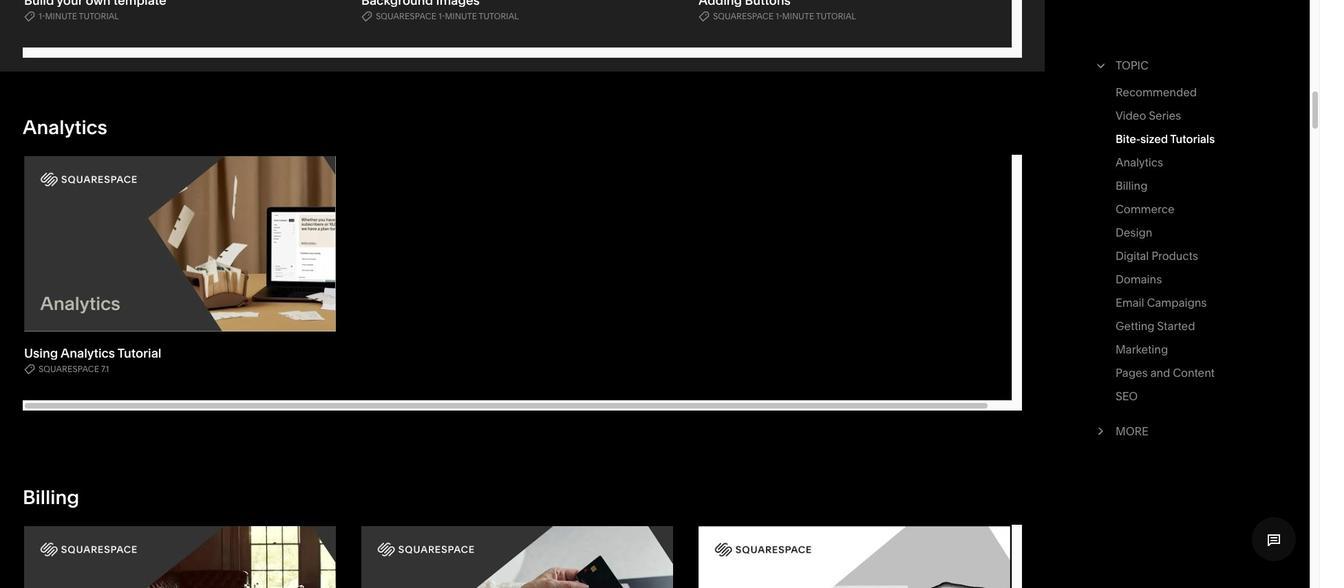 Task type: locate. For each thing, give the bounding box(es) containing it.
video series
[[1116, 109, 1181, 123]]

0 horizontal spatial squarespace 1-minute tutorial
[[376, 11, 519, 22]]

1 horizontal spatial squarespace
[[376, 11, 436, 22]]

campaigns
[[1147, 296, 1207, 310]]

1 horizontal spatial squarespace 1-minute tutorial
[[713, 11, 856, 22]]

2 horizontal spatial minute
[[782, 11, 814, 22]]

video
[[1116, 109, 1146, 123]]

0 horizontal spatial minute
[[45, 11, 77, 22]]

analytics
[[23, 116, 107, 139], [1116, 156, 1163, 169], [61, 346, 115, 361]]

1 vertical spatial billing
[[23, 486, 79, 509]]

1 vertical spatial analytics
[[1116, 156, 1163, 169]]

0 horizontal spatial billing
[[23, 486, 79, 509]]

email campaigns
[[1116, 296, 1207, 310]]

1-minute tutorial
[[39, 11, 119, 22]]

topic
[[1116, 58, 1149, 72]]

getting
[[1116, 319, 1154, 333]]

0 horizontal spatial 1-
[[39, 11, 45, 22]]

1 horizontal spatial minute
[[445, 11, 477, 22]]

3 minute from the left
[[782, 11, 814, 22]]

squarespace
[[376, 11, 436, 22], [713, 11, 774, 22], [39, 364, 99, 374]]

domains link
[[1116, 270, 1162, 293]]

digital
[[1116, 249, 1149, 263]]

1 horizontal spatial billing
[[1116, 179, 1148, 193]]

getting started link
[[1116, 317, 1195, 340]]

digital products
[[1116, 249, 1198, 263]]

seo
[[1116, 390, 1138, 403]]

1 squarespace 1-minute tutorial from the left
[[376, 11, 519, 22]]

pages and content
[[1116, 366, 1215, 380]]

2 vertical spatial analytics
[[61, 346, 115, 361]]

billing
[[1116, 179, 1148, 193], [23, 486, 79, 509]]

tutorial
[[79, 11, 119, 22], [479, 11, 519, 22], [816, 11, 856, 22], [118, 346, 161, 361]]

bite-
[[1116, 132, 1140, 146]]

squarespace 1-minute tutorial
[[376, 11, 519, 22], [713, 11, 856, 22]]

domains
[[1116, 273, 1162, 286]]

design link
[[1116, 223, 1152, 246]]

marketing link
[[1116, 340, 1168, 363]]

minute
[[45, 11, 77, 22], [445, 11, 477, 22], [782, 11, 814, 22]]

started
[[1157, 319, 1195, 333]]

1 1- from the left
[[39, 11, 45, 22]]

recommended
[[1116, 85, 1197, 99]]

email
[[1116, 296, 1144, 310]]

7.1
[[101, 364, 109, 374]]

more link
[[1116, 422, 1264, 441]]

2 horizontal spatial squarespace
[[713, 11, 774, 22]]

pages and content link
[[1116, 363, 1215, 387]]

2 horizontal spatial 1-
[[776, 11, 782, 22]]

1-
[[39, 11, 45, 22], [438, 11, 445, 22], [776, 11, 782, 22]]

billing link
[[1116, 176, 1148, 200]]

0 horizontal spatial squarespace
[[39, 364, 99, 374]]

0 vertical spatial billing
[[1116, 179, 1148, 193]]

analytics link
[[1116, 153, 1163, 176]]

1 horizontal spatial 1-
[[438, 11, 445, 22]]

pages
[[1116, 366, 1148, 380]]

commerce
[[1116, 202, 1174, 216]]



Task type: vqa. For each thing, say whether or not it's contained in the screenshot.
topmost Billing
yes



Task type: describe. For each thing, give the bounding box(es) containing it.
email campaigns link
[[1116, 293, 1207, 317]]

bite-sized tutorials link
[[1116, 129, 1215, 153]]

squarespace 7.1
[[39, 364, 109, 374]]

products
[[1152, 249, 1198, 263]]

getting started
[[1116, 319, 1195, 333]]

3 1- from the left
[[776, 11, 782, 22]]

digital products link
[[1116, 246, 1198, 270]]

2 minute from the left
[[445, 11, 477, 22]]

marketing
[[1116, 343, 1168, 356]]

using analytics tutorial
[[24, 346, 161, 361]]

video series link
[[1116, 106, 1181, 129]]

topic button
[[1093, 48, 1264, 83]]

series
[[1149, 109, 1181, 123]]

design
[[1116, 226, 1152, 240]]

tutorials
[[1170, 132, 1215, 146]]

2 1- from the left
[[438, 11, 445, 22]]

topic link
[[1116, 56, 1264, 75]]

more
[[1116, 425, 1149, 438]]

recommended link
[[1116, 83, 1197, 106]]

using
[[24, 346, 58, 361]]

seo link
[[1116, 387, 1138, 410]]

0 vertical spatial analytics
[[23, 116, 107, 139]]

2 squarespace 1-minute tutorial from the left
[[713, 11, 856, 22]]

1 minute from the left
[[45, 11, 77, 22]]

sized
[[1140, 132, 1168, 146]]

content
[[1173, 366, 1215, 380]]

commerce link
[[1116, 200, 1174, 223]]

bite-sized tutorials
[[1116, 132, 1215, 146]]

more button
[[1093, 414, 1264, 449]]

and
[[1150, 366, 1170, 380]]



